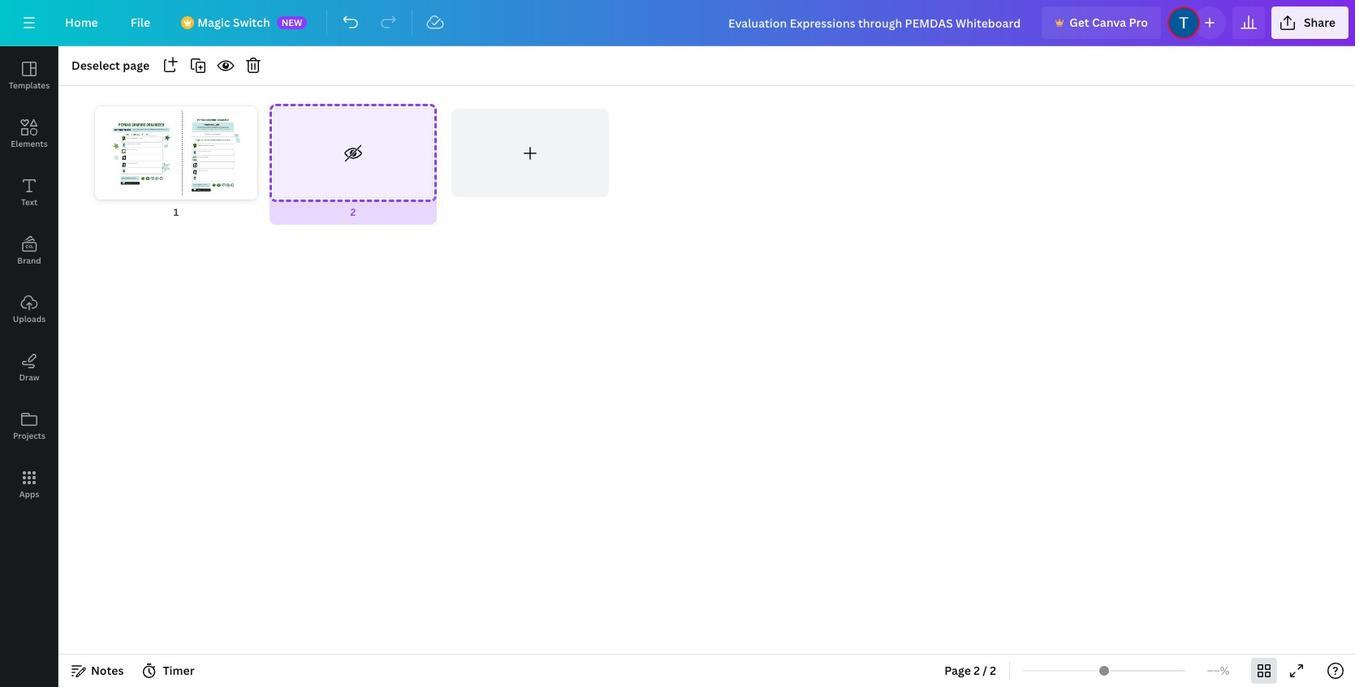 Task type: locate. For each thing, give the bounding box(es) containing it.
/
[[983, 663, 987, 679]]

notes
[[91, 663, 124, 679]]

projects button
[[0, 397, 58, 456]]

page 2 / 2
[[945, 663, 996, 679]]

brand button
[[0, 222, 58, 280]]

1 horizontal spatial 2
[[974, 663, 980, 679]]

2
[[350, 205, 356, 219], [974, 663, 980, 679], [990, 663, 996, 679]]

uploads button
[[0, 280, 58, 339]]

file
[[131, 15, 150, 30]]

get canva pro button
[[1042, 6, 1161, 39]]

share button
[[1272, 6, 1349, 39]]

share
[[1304, 15, 1336, 30]]

home link
[[52, 6, 111, 39]]

projects
[[13, 430, 45, 442]]

notes button
[[65, 659, 130, 685]]

magic
[[197, 15, 230, 30]]

Design title text field
[[715, 6, 1036, 39]]

––% button
[[1192, 659, 1245, 685]]

deselect page
[[71, 58, 149, 73]]

home
[[65, 15, 98, 30]]

draw
[[19, 372, 39, 383]]

new
[[282, 16, 302, 28]]

2 horizontal spatial 2
[[990, 663, 996, 679]]

magic switch
[[197, 15, 270, 30]]

canva
[[1092, 15, 1127, 30]]

side panel tab list
[[0, 46, 58, 514]]

templates button
[[0, 46, 58, 105]]



Task type: describe. For each thing, give the bounding box(es) containing it.
0 horizontal spatial 2
[[350, 205, 356, 219]]

get
[[1070, 15, 1090, 30]]

deselect
[[71, 58, 120, 73]]

text
[[21, 197, 37, 208]]

templates
[[9, 80, 50, 91]]

file button
[[118, 6, 163, 39]]

switch
[[233, 15, 270, 30]]

timer
[[163, 663, 195, 679]]

main menu bar
[[0, 0, 1355, 46]]

elements button
[[0, 105, 58, 163]]

brand
[[17, 255, 41, 266]]

page 2 / 2 button
[[938, 659, 1003, 685]]

deselect page button
[[65, 53, 156, 79]]

text button
[[0, 163, 58, 222]]

pro
[[1129, 15, 1148, 30]]

get canva pro
[[1070, 15, 1148, 30]]

apps
[[19, 489, 39, 500]]

uploads
[[13, 313, 46, 325]]

apps button
[[0, 456, 58, 514]]

page
[[945, 663, 971, 679]]

timer button
[[137, 659, 201, 685]]

page
[[123, 58, 149, 73]]

draw button
[[0, 339, 58, 397]]

––%
[[1207, 663, 1230, 679]]

1
[[174, 205, 179, 219]]

elements
[[11, 138, 48, 149]]



Task type: vqa. For each thing, say whether or not it's contained in the screenshot.
minimalist
no



